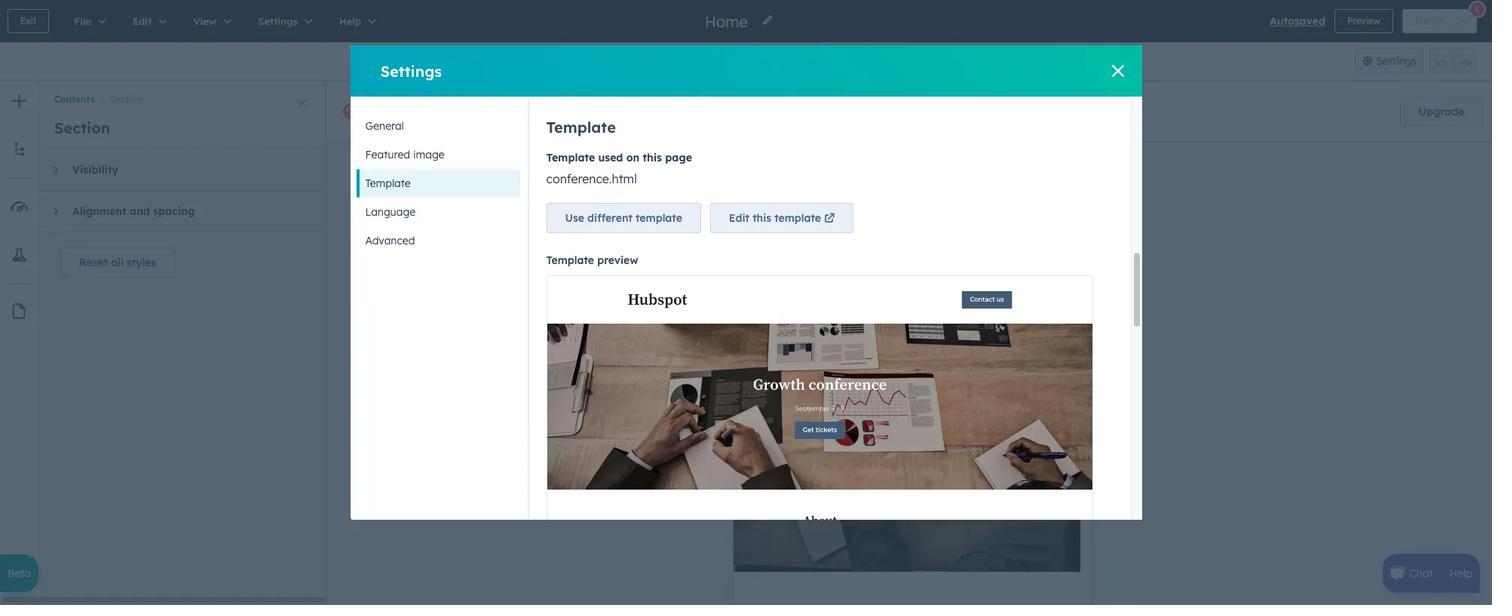Task type: locate. For each thing, give the bounding box(es) containing it.
template button
[[356, 169, 520, 198]]

publish button
[[1403, 9, 1459, 33]]

language button
[[356, 198, 520, 226]]

1 vertical spatial section
[[54, 118, 110, 137]]

settings down preview button
[[1377, 54, 1418, 68]]

contents
[[54, 94, 95, 105]]

1 horizontal spatial settings
[[1377, 54, 1418, 68]]

group down "publish" group
[[1430, 48, 1478, 74]]

section
[[110, 94, 143, 105], [54, 118, 110, 137]]

template up conference.html
[[547, 151, 595, 165]]

advanced button
[[356, 226, 520, 255]]

unlock premium features with crm suite starter.
[[701, 104, 943, 118]]

template down use on the top of the page
[[547, 254, 595, 267]]

your
[[566, 104, 594, 119]]

template inside template used on this page conference.html
[[547, 151, 595, 165]]

advanced
[[366, 234, 415, 247]]

0 vertical spatial section
[[110, 94, 143, 105]]

0 horizontal spatial this
[[643, 151, 662, 165]]

w
[[779, 54, 790, 69]]

navigation
[[39, 81, 326, 108]]

publish
[[1416, 15, 1446, 26]]

None text field
[[796, 48, 853, 74]]

0 horizontal spatial group
[[713, 48, 773, 74]]

beta button
[[0, 554, 39, 592]]

preview button
[[1335, 9, 1394, 33]]

different
[[588, 212, 633, 225]]

dialog containing settings
[[350, 0, 1143, 605]]

section right contents button
[[110, 94, 143, 105]]

general button
[[356, 112, 520, 140]]

this right edit at the top
[[753, 212, 772, 225]]

2 template from the left
[[775, 212, 822, 225]]

edit this template
[[729, 212, 822, 225]]

from
[[533, 104, 562, 119]]

1 horizontal spatial this
[[753, 212, 772, 225]]

dialog
[[350, 0, 1143, 605]]

page
[[666, 151, 693, 165]]

0 vertical spatial this
[[643, 151, 662, 165]]

template down featured
[[366, 177, 411, 190]]

section button
[[95, 94, 143, 105]]

help
[[1451, 567, 1473, 580]]

template used on this page conference.html
[[547, 151, 693, 187]]

website
[[598, 104, 645, 119]]

None field
[[704, 11, 753, 31]]

template right different
[[636, 212, 683, 225]]

this inside button
[[753, 212, 772, 225]]

1
[[1476, 3, 1480, 14]]

1 template from the left
[[636, 212, 683, 225]]

premium
[[738, 104, 782, 118]]

0 horizontal spatial template
[[636, 212, 683, 225]]

1 group from the left
[[713, 48, 773, 74]]

preview
[[1348, 15, 1381, 26]]

chat
[[1410, 567, 1434, 580]]

image
[[413, 148, 445, 161]]

this
[[643, 151, 662, 165], [753, 212, 772, 225]]

1 horizontal spatial template
[[775, 212, 822, 225]]

upgrade link
[[1401, 97, 1484, 127]]

group
[[713, 48, 773, 74], [1430, 48, 1478, 74]]

reset
[[79, 256, 108, 269]]

template
[[547, 118, 616, 137], [547, 151, 595, 165], [366, 177, 411, 190], [547, 254, 595, 267]]

section down contents
[[54, 118, 110, 137]]

template right edit at the top
[[775, 212, 822, 225]]

1 vertical spatial this
[[753, 212, 772, 225]]

group left w
[[713, 48, 773, 74]]

suite
[[879, 104, 904, 118]]

autosaved button
[[1270, 12, 1326, 30]]

1 horizontal spatial group
[[1430, 48, 1478, 74]]

0 horizontal spatial settings
[[381, 61, 442, 80]]

unlock
[[701, 104, 735, 118]]

beta
[[8, 567, 31, 580]]

reset all styles button
[[60, 247, 175, 278]]

settings
[[1377, 54, 1418, 68], [381, 61, 442, 80]]

template
[[636, 212, 683, 225], [775, 212, 822, 225]]

conference.html
[[547, 172, 637, 187]]

settings up remove
[[381, 61, 442, 80]]

remove
[[369, 104, 418, 119]]

this right on
[[643, 151, 662, 165]]

language
[[366, 205, 416, 219]]

exit link
[[8, 9, 49, 33]]



Task type: vqa. For each thing, say whether or not it's contained in the screenshot.
John Smith image
no



Task type: describe. For each thing, give the bounding box(es) containing it.
template up the used
[[547, 118, 616, 137]]

preview
[[598, 254, 639, 267]]

settings button
[[1355, 48, 1424, 74]]

template preview
[[547, 254, 639, 267]]

all
[[111, 256, 124, 269]]

on
[[627, 151, 640, 165]]

contents button
[[54, 94, 95, 105]]

starter.
[[907, 104, 943, 118]]

template for use different template
[[636, 212, 683, 225]]

edit this template button
[[711, 203, 854, 233]]

styles
[[127, 256, 156, 269]]

used
[[599, 151, 623, 165]]

settings inside dialog
[[381, 61, 442, 80]]

remove the hubspot logo from your website pages.
[[369, 104, 689, 119]]

this inside template used on this page conference.html
[[643, 151, 662, 165]]

the
[[421, 104, 441, 119]]

use
[[565, 212, 585, 225]]

use different template button
[[547, 203, 701, 233]]

settings inside settings "button"
[[1377, 54, 1418, 68]]

navigation containing contents
[[39, 81, 326, 108]]

reset all styles
[[79, 256, 156, 269]]

pages.
[[649, 104, 689, 119]]

autosaved
[[1270, 14, 1326, 28]]

template inside button
[[366, 177, 411, 190]]

general
[[366, 119, 404, 133]]

exit
[[20, 15, 36, 26]]

close image
[[298, 99, 307, 108]]

upgrade
[[1419, 105, 1465, 118]]

publish group
[[1403, 9, 1478, 33]]

with
[[829, 104, 850, 118]]

logo
[[502, 104, 529, 119]]

features
[[785, 104, 826, 118]]

crm
[[853, 104, 876, 118]]

preview image of template image
[[547, 276, 1094, 605]]

featured
[[366, 148, 410, 161]]

edit
[[729, 212, 750, 225]]

2 group from the left
[[1430, 48, 1478, 74]]

featured image
[[366, 148, 445, 161]]

use different template
[[565, 212, 683, 225]]

featured image button
[[356, 140, 520, 169]]

close image
[[1112, 65, 1124, 77]]

template for edit this template
[[775, 212, 822, 225]]

hubspot
[[445, 104, 498, 119]]



